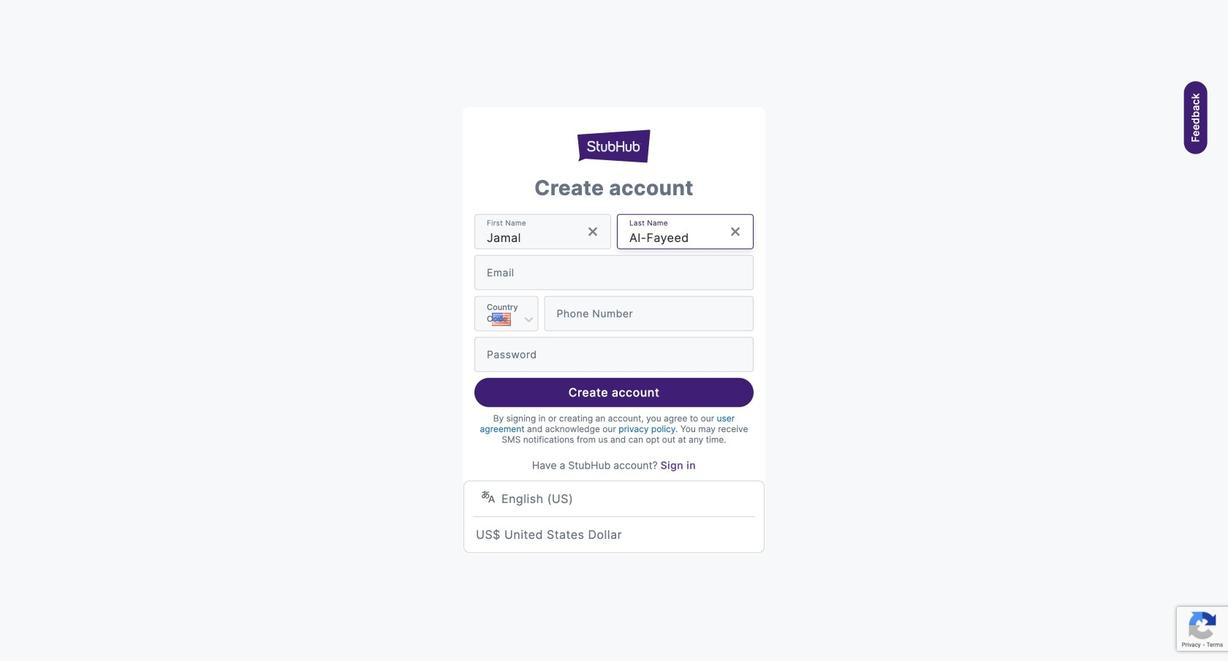 Task type: locate. For each thing, give the bounding box(es) containing it.
None email field
[[487, 255, 753, 290]]

None password field
[[487, 337, 753, 372]]

None telephone field
[[557, 296, 753, 331]]

None text field
[[487, 214, 576, 249], [630, 214, 718, 249], [487, 214, 576, 249], [630, 214, 718, 249]]



Task type: describe. For each thing, give the bounding box(es) containing it.
stubhub image
[[578, 128, 651, 164]]



Task type: vqa. For each thing, say whether or not it's contained in the screenshot.
email field
yes



